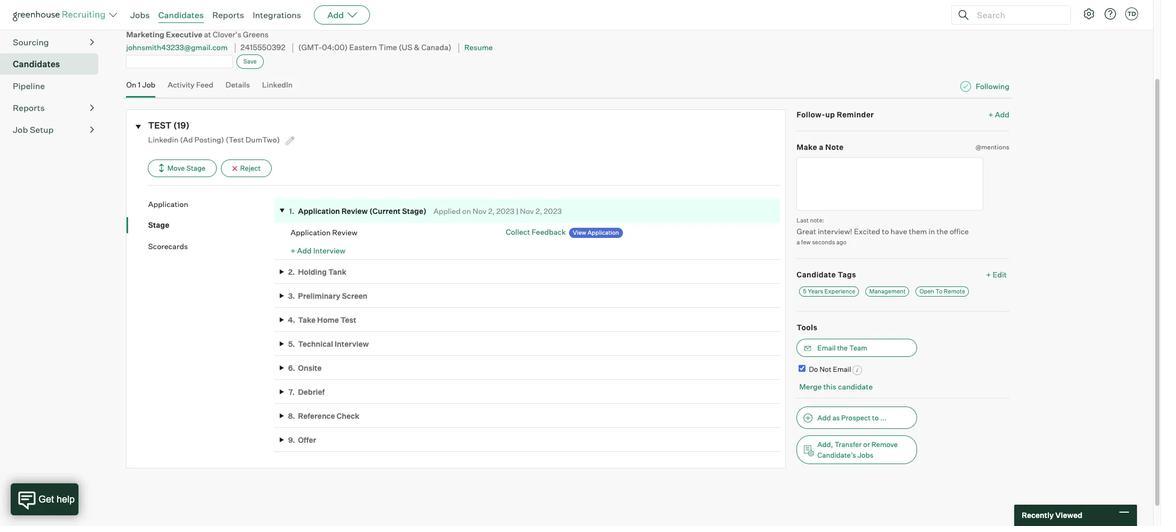 Task type: locate. For each thing, give the bounding box(es) containing it.
None text field
[[126, 55, 233, 68], [797, 158, 984, 211], [126, 55, 233, 68], [797, 158, 984, 211]]

job left setup
[[13, 125, 28, 135]]

2023 up feedback
[[544, 206, 562, 215]]

add inside button
[[818, 414, 831, 422]]

or
[[864, 440, 870, 449]]

email the team button
[[797, 339, 918, 357]]

1 horizontal spatial reports link
[[212, 10, 244, 20]]

0 horizontal spatial not
[[246, 16, 259, 23]]

1 vertical spatial not
[[820, 365, 832, 374]]

job setup
[[13, 125, 54, 135]]

at
[[204, 30, 211, 40]]

+ add interview link
[[291, 246, 346, 255]]

1 horizontal spatial edit
[[993, 270, 1007, 279]]

9.
[[288, 436, 295, 445]]

on
[[462, 206, 471, 215]]

collect feedback
[[506, 227, 566, 236]]

1 vertical spatial candidates
[[13, 59, 60, 70]]

1.
[[289, 206, 294, 215]]

0 horizontal spatial the
[[837, 344, 848, 353]]

candidate's
[[818, 451, 856, 460]]

0 vertical spatial reports
[[212, 10, 244, 20]]

1 vertical spatial do
[[809, 365, 818, 374]]

5 years experience
[[803, 288, 856, 295]]

job right 1
[[142, 80, 156, 89]]

1 vertical spatial a
[[797, 239, 800, 246]]

management
[[870, 288, 906, 295]]

a left few
[[797, 239, 800, 246]]

experience
[[825, 288, 856, 295]]

1 horizontal spatial 2,
[[536, 206, 542, 215]]

edit profile
[[974, 10, 1012, 19]]

1 horizontal spatial the
[[937, 227, 948, 236]]

prospect
[[842, 414, 871, 422]]

1 vertical spatial reports link
[[13, 102, 94, 114]]

2 2023 from the left
[[544, 206, 562, 215]]

(test)ica
[[126, 11, 178, 25]]

test
[[341, 315, 356, 324]]

1 horizontal spatial nov
[[520, 206, 534, 215]]

7.
[[289, 387, 295, 397]]

candidates down sourcing
[[13, 59, 60, 70]]

email up greens on the top
[[260, 16, 280, 23]]

check
[[337, 411, 360, 421]]

linkedin
[[148, 135, 178, 144]]

add
[[327, 10, 344, 20], [995, 110, 1010, 119], [297, 246, 312, 255], [818, 414, 831, 422]]

seconds
[[812, 239, 835, 246]]

time
[[379, 43, 397, 53]]

to inside last note: great interview! excited to have them in the office a few seconds ago
[[882, 227, 889, 236]]

team
[[850, 344, 868, 353]]

+ edit
[[986, 270, 1007, 279]]

1 vertical spatial do not email
[[809, 365, 851, 374]]

Do Not Email checkbox
[[799, 365, 806, 372]]

candidates link up pipeline link
[[13, 58, 94, 71]]

reports link up the clover's
[[212, 10, 244, 20]]

do up the clover's
[[236, 16, 245, 23]]

make a note
[[797, 142, 844, 152]]

application link
[[148, 199, 275, 209]]

reports up the clover's
[[212, 10, 244, 20]]

0 horizontal spatial to
[[872, 414, 879, 422]]

td
[[1128, 10, 1136, 18]]

not up this
[[820, 365, 832, 374]]

1 vertical spatial jobs
[[858, 451, 874, 460]]

edit
[[974, 10, 988, 19], [993, 270, 1007, 279]]

0 vertical spatial to
[[882, 227, 889, 236]]

1 vertical spatial job
[[142, 80, 156, 89]]

add button
[[314, 5, 370, 25]]

0 horizontal spatial candidates
[[13, 59, 60, 70]]

great
[[797, 227, 816, 236]]

candidates up executive at the left top
[[158, 10, 204, 20]]

home
[[317, 315, 339, 324]]

email
[[260, 16, 280, 23], [818, 344, 836, 353], [833, 365, 851, 374]]

reject button
[[221, 160, 272, 177]]

add up 04:00)
[[327, 10, 344, 20]]

a left note
[[819, 142, 824, 152]]

to left "..."
[[872, 414, 879, 422]]

email up merge this candidate link
[[833, 365, 851, 374]]

2415550392
[[241, 43, 286, 53]]

stage inside button
[[186, 164, 206, 172]]

do not email up this
[[809, 365, 851, 374]]

stage up the scorecards
[[148, 221, 169, 230]]

greenhouse recruiting image
[[13, 9, 109, 21]]

interview for 5. technical interview
[[335, 339, 369, 348]]

6. onsite
[[288, 363, 322, 372]]

1 vertical spatial interview
[[335, 339, 369, 348]]

+ edit link
[[984, 268, 1010, 282]]

on 1 job link
[[126, 80, 156, 95]]

1 vertical spatial reports
[[13, 103, 45, 113]]

review
[[342, 206, 368, 215], [332, 228, 357, 237]]

application up "application review"
[[298, 206, 340, 215]]

0 vertical spatial a
[[819, 142, 824, 152]]

scorecards link
[[148, 241, 275, 252]]

application
[[148, 200, 188, 209], [298, 206, 340, 215], [291, 228, 331, 237], [588, 229, 619, 236]]

candidate
[[797, 270, 836, 279]]

1 vertical spatial to
[[872, 414, 879, 422]]

add, transfer or remove candidate's jobs button
[[797, 436, 918, 464]]

(gmt-04:00) eastern time (us & canada)
[[298, 43, 452, 53]]

2 vertical spatial +
[[986, 270, 991, 279]]

in
[[929, 227, 935, 236]]

1 horizontal spatial reports
[[212, 10, 244, 20]]

do not email up greens on the top
[[236, 16, 280, 23]]

interview down test
[[335, 339, 369, 348]]

review left (current
[[342, 206, 368, 215]]

email left team
[[818, 344, 836, 353]]

2 vertical spatial email
[[833, 365, 851, 374]]

interview down "application review"
[[313, 246, 346, 255]]

to left have
[[882, 227, 889, 236]]

do right do not email checkbox
[[809, 365, 818, 374]]

nov right the on
[[473, 206, 487, 215]]

0 horizontal spatial a
[[797, 239, 800, 246]]

follow-up reminder
[[797, 110, 874, 119]]

0 vertical spatial candidates link
[[158, 10, 204, 20]]

1 vertical spatial review
[[332, 228, 357, 237]]

add up the holding
[[297, 246, 312, 255]]

(test
[[226, 135, 244, 144]]

add inside popup button
[[327, 10, 344, 20]]

0 vertical spatial do
[[236, 16, 245, 23]]

1 vertical spatial edit
[[993, 270, 1007, 279]]

the left team
[[837, 344, 848, 353]]

nov
[[473, 206, 487, 215], [520, 206, 534, 215]]

1 horizontal spatial to
[[882, 227, 889, 236]]

1 nov from the left
[[473, 206, 487, 215]]

add left as
[[818, 414, 831, 422]]

interview
[[313, 246, 346, 255], [335, 339, 369, 348]]

not up greens on the top
[[246, 16, 259, 23]]

0 vertical spatial interview
[[313, 246, 346, 255]]

jobs link
[[130, 10, 150, 20]]

ago
[[837, 239, 847, 246]]

job for job setup
[[13, 125, 28, 135]]

clover's
[[213, 30, 241, 40]]

0 horizontal spatial do not email
[[236, 16, 280, 23]]

tags
[[838, 270, 857, 279]]

pipeline link
[[13, 80, 94, 92]]

jobs down or
[[858, 451, 874, 460]]

application up + add interview link
[[291, 228, 331, 237]]

0 horizontal spatial 2,
[[488, 206, 495, 215]]

application review
[[291, 228, 357, 237]]

add,
[[818, 440, 833, 449]]

1 vertical spatial email
[[818, 344, 836, 353]]

1 vertical spatial stage
[[148, 221, 169, 230]]

the inside button
[[837, 344, 848, 353]]

a
[[819, 142, 824, 152], [797, 239, 800, 246]]

2 nov from the left
[[520, 206, 534, 215]]

the right in
[[937, 227, 948, 236]]

reports link up job setup link
[[13, 102, 94, 114]]

nov right |
[[520, 206, 534, 215]]

td button
[[1126, 7, 1139, 20]]

simpson
[[180, 11, 231, 25]]

do not email
[[236, 16, 280, 23], [809, 365, 851, 374]]

stage right move
[[186, 164, 206, 172]]

0 vertical spatial job
[[13, 15, 28, 26]]

candidates link up executive at the left top
[[158, 10, 204, 20]]

1 horizontal spatial 2023
[[544, 206, 562, 215]]

4. take home test
[[288, 315, 356, 324]]

1 vertical spatial candidates link
[[13, 58, 94, 71]]

+ for + edit
[[986, 270, 991, 279]]

0 horizontal spatial nov
[[473, 206, 487, 215]]

1 horizontal spatial do not email
[[809, 365, 851, 374]]

0 horizontal spatial jobs
[[130, 10, 150, 20]]

0 vertical spatial do not email
[[236, 16, 280, 23]]

1 horizontal spatial stage
[[186, 164, 206, 172]]

on 1 job
[[126, 80, 156, 89]]

2, right the on
[[488, 206, 495, 215]]

open to remote
[[920, 288, 966, 295]]

2, up the collect feedback link
[[536, 206, 542, 215]]

1 horizontal spatial candidates link
[[158, 10, 204, 20]]

move stage
[[167, 164, 206, 172]]

technical
[[298, 339, 333, 348]]

1 horizontal spatial do
[[809, 365, 818, 374]]

application right view
[[588, 229, 619, 236]]

dumtwo)
[[246, 135, 280, 144]]

1 horizontal spatial jobs
[[858, 451, 874, 460]]

1 horizontal spatial candidates
[[158, 10, 204, 20]]

job
[[13, 15, 28, 26], [142, 80, 156, 89], [13, 125, 28, 135]]

review down 1. application review (current stage)
[[332, 228, 357, 237]]

stage
[[186, 164, 206, 172], [148, 221, 169, 230]]

0 vertical spatial +
[[989, 110, 994, 119]]

reports link
[[212, 10, 244, 20], [13, 102, 94, 114]]

+ add interview
[[291, 246, 346, 255]]

jobs up marketing
[[130, 10, 150, 20]]

reports down pipeline
[[13, 103, 45, 113]]

job up sourcing
[[13, 15, 28, 26]]

0 vertical spatial review
[[342, 206, 368, 215]]

2023 left |
[[497, 206, 515, 215]]

1 vertical spatial +
[[291, 246, 296, 255]]

0 horizontal spatial edit
[[974, 10, 988, 19]]

0 vertical spatial stage
[[186, 164, 206, 172]]

do
[[236, 16, 245, 23], [809, 365, 818, 374]]

1
[[138, 80, 141, 89]]

johnsmith43233@gmail.com link
[[126, 43, 228, 52]]

(current
[[369, 206, 401, 215]]

0 vertical spatial the
[[937, 227, 948, 236]]

test
[[148, 120, 172, 131]]

1 vertical spatial the
[[837, 344, 848, 353]]

feed
[[196, 80, 213, 89]]

merge
[[800, 382, 822, 391]]

profile
[[990, 10, 1012, 19]]

1 horizontal spatial a
[[819, 142, 824, 152]]

2 vertical spatial job
[[13, 125, 28, 135]]

9. offer
[[288, 436, 316, 445]]

executive
[[166, 30, 202, 40]]

0 horizontal spatial reports link
[[13, 102, 94, 114]]

sourcing
[[13, 37, 49, 48]]

resume
[[464, 43, 493, 52]]

0 vertical spatial edit
[[974, 10, 988, 19]]

0 horizontal spatial 2023
[[497, 206, 515, 215]]



Task type: describe. For each thing, give the bounding box(es) containing it.
add down following link
[[995, 110, 1010, 119]]

integrations link
[[253, 10, 301, 20]]

0 vertical spatial jobs
[[130, 10, 150, 20]]

remove
[[872, 440, 898, 449]]

8.
[[288, 411, 295, 421]]

add as prospect to ... button
[[797, 407, 918, 429]]

offer
[[298, 436, 316, 445]]

activity
[[168, 80, 195, 89]]

last note: great interview! excited to have them in the office a few seconds ago
[[797, 217, 969, 246]]

to
[[936, 288, 943, 295]]

the inside last note: great interview! excited to have them in the office a few seconds ago
[[937, 227, 948, 236]]

collect feedback link
[[506, 227, 566, 236]]

0 vertical spatial not
[[246, 16, 259, 23]]

interview for + add interview
[[313, 246, 346, 255]]

preliminary
[[298, 291, 340, 300]]

note
[[826, 142, 844, 152]]

years
[[808, 288, 823, 295]]

0 horizontal spatial reports
[[13, 103, 45, 113]]

merge this candidate link
[[800, 382, 873, 391]]

Search text field
[[975, 7, 1061, 23]]

tools
[[797, 323, 818, 332]]

0 horizontal spatial do
[[236, 16, 245, 23]]

remote
[[944, 288, 966, 295]]

few
[[801, 239, 811, 246]]

td button
[[1124, 5, 1141, 22]]

1 2, from the left
[[488, 206, 495, 215]]

details
[[226, 80, 250, 89]]

(gmt-
[[298, 43, 322, 53]]

reject
[[240, 164, 261, 172]]

5.
[[288, 339, 295, 348]]

jobs inside add, transfer or remove candidate's jobs
[[858, 451, 874, 460]]

marketing
[[126, 30, 164, 40]]

have
[[891, 227, 908, 236]]

job for job dashboard
[[13, 15, 28, 26]]

application down move
[[148, 200, 188, 209]]

(test)ica simpson
[[126, 11, 231, 25]]

open
[[920, 288, 935, 295]]

+ add link
[[989, 110, 1010, 120]]

follow-
[[797, 110, 826, 119]]

view
[[573, 229, 586, 236]]

viewed
[[1056, 511, 1083, 520]]

linkedin link
[[262, 80, 293, 95]]

configure image
[[1083, 7, 1096, 20]]

add as prospect to ...
[[818, 414, 887, 422]]

+ for + add
[[989, 110, 994, 119]]

0 vertical spatial reports link
[[212, 10, 244, 20]]

open to remote link
[[916, 287, 969, 297]]

7. debrief
[[289, 387, 325, 397]]

3.
[[288, 291, 295, 300]]

a inside last note: great interview! excited to have them in the office a few seconds ago
[[797, 239, 800, 246]]

note:
[[810, 217, 824, 224]]

linkedin (ad posting) (test dumtwo)
[[148, 135, 282, 144]]

take
[[298, 315, 316, 324]]

job setup link
[[13, 123, 94, 136]]

0 vertical spatial candidates
[[158, 10, 204, 20]]

merge this candidate
[[800, 382, 873, 391]]

recently
[[1022, 511, 1054, 520]]

johnsmith43233@gmail.com
[[126, 43, 228, 52]]

save
[[243, 58, 257, 65]]

1 horizontal spatial not
[[820, 365, 832, 374]]

5
[[803, 288, 807, 295]]

job dashboard link
[[13, 14, 94, 27]]

0 vertical spatial email
[[260, 16, 280, 23]]

5 years experience link
[[800, 287, 859, 297]]

candidate tags
[[797, 270, 857, 279]]

activity feed link
[[168, 80, 213, 95]]

this
[[824, 382, 837, 391]]

on
[[126, 80, 136, 89]]

test (19)
[[148, 120, 190, 131]]

posting)
[[195, 135, 224, 144]]

email inside button
[[818, 344, 836, 353]]

1 2023 from the left
[[497, 206, 515, 215]]

following link
[[976, 81, 1010, 91]]

move stage button
[[148, 160, 217, 177]]

canada)
[[421, 43, 452, 53]]

0 horizontal spatial candidates link
[[13, 58, 94, 71]]

resume link
[[464, 43, 493, 52]]

last
[[797, 217, 809, 224]]

move
[[167, 164, 185, 172]]

view application
[[573, 229, 619, 236]]

debrief
[[298, 387, 325, 397]]

as
[[833, 414, 840, 422]]

onsite
[[298, 363, 322, 372]]

0 horizontal spatial stage
[[148, 221, 169, 230]]

to inside button
[[872, 414, 879, 422]]

5. technical interview
[[288, 339, 369, 348]]

2 2, from the left
[[536, 206, 542, 215]]

management link
[[866, 287, 910, 297]]

interview!
[[818, 227, 853, 236]]

applied on  nov 2, 2023 | nov 2, 2023
[[434, 206, 562, 215]]

@mentions
[[976, 143, 1010, 151]]

+ for + add interview
[[291, 246, 296, 255]]

details link
[[226, 80, 250, 95]]

dashboard
[[30, 15, 74, 26]]

edit profile link
[[974, 10, 1012, 19]]



Task type: vqa. For each thing, say whether or not it's contained in the screenshot.
top 'Jobs'
yes



